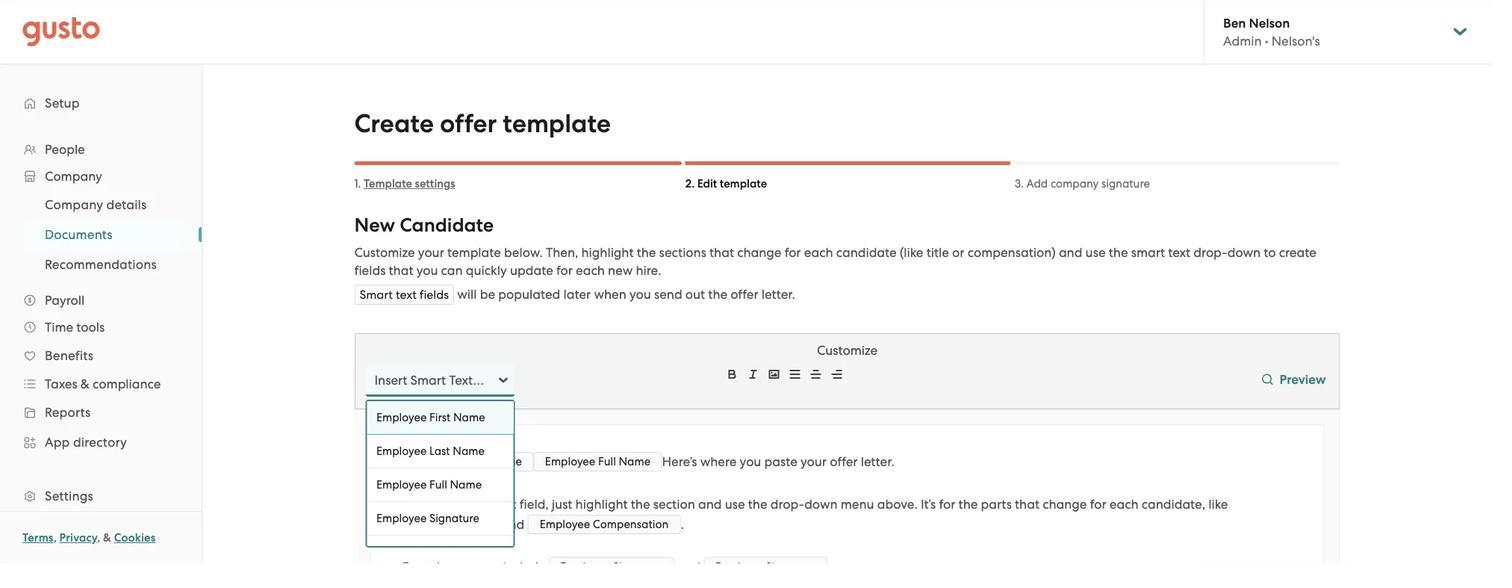 Task type: vqa. For each thing, say whether or not it's contained in the screenshot.
text inside 'CUSTOMIZE YOUR TEMPLATE BELOW. THEN, HIGHLIGHT THE SECTIONS THAT CHANGE FOR EACH CANDIDATE (LIKE TITLE OR COMPENSATION) AND USE THE SMART TEXT DROP-DOWN TO CREATE FIELDS THAT YOU CAN QUICKLY UPDATE FOR EACH NEW HIRE.'
yes



Task type: describe. For each thing, give the bounding box(es) containing it.
new
[[608, 263, 633, 278]]

employee full name option
[[367, 468, 514, 501]]

the down here's where you paste your offer letter.
[[748, 497, 768, 512]]

employee email option
[[367, 535, 514, 564]]

add company signature
[[1027, 177, 1151, 190]]

nelson's
[[1272, 33, 1321, 48]]

privacy
[[59, 531, 97, 545]]

reports
[[45, 405, 91, 420]]

1 vertical spatial smart
[[457, 497, 491, 512]]

details
[[106, 197, 147, 212]]

customize for customize
[[817, 343, 878, 358]]

menu
[[841, 497, 875, 512]]

here's where you paste your offer letter.
[[662, 454, 895, 469]]

payroll button
[[15, 287, 187, 314]]

email
[[429, 545, 458, 559]]

time tools button
[[15, 314, 187, 341]]

employee full name
[[376, 478, 482, 491]]

out
[[686, 287, 705, 302]]

candidate
[[400, 214, 494, 237]]

field,
[[520, 497, 549, 512]]

new
[[355, 214, 395, 237]]

employee first name
[[376, 411, 485, 424]]

create
[[355, 109, 434, 139]]

terms link
[[22, 531, 54, 545]]

template settings link
[[364, 177, 455, 191]]

insert smart text…
[[375, 373, 484, 388]]

setup link
[[15, 90, 187, 117]]

use inside customize your template below. then, highlight the sections that change for each candidate (like title or compensation) and use the smart text drop-down to create fields that you can quickly update for each new hire.
[[1086, 245, 1106, 260]]

taxes & compliance button
[[15, 371, 187, 397]]

insert
[[375, 373, 408, 388]]

documents
[[45, 227, 113, 242]]

settings link
[[15, 483, 187, 510]]

people button
[[15, 136, 187, 163]]

1 horizontal spatial each
[[804, 245, 833, 260]]

quickly
[[466, 263, 507, 278]]

2 horizontal spatial offer
[[830, 454, 858, 469]]

down inside customize your template below. then, highlight the sections that change for each candidate (like title or compensation) and use the smart text drop-down to create fields that you can quickly update for each new hire.
[[1228, 245, 1261, 260]]

1 vertical spatial template
[[720, 177, 767, 191]]

new candidate
[[355, 214, 494, 237]]

when
[[594, 287, 627, 302]]

last
[[429, 445, 450, 458]]

2 vertical spatial text
[[494, 497, 517, 512]]

app directory
[[45, 435, 127, 450]]

2 , from the left
[[97, 531, 100, 545]]

1 vertical spatial and
[[699, 497, 722, 512]]

edit
[[698, 177, 717, 191]]

recommendations link
[[27, 251, 187, 278]]

smart inside smart text fields will be populated later when you send out the offer letter.
[[360, 288, 393, 302]]

just
[[552, 497, 573, 512]]

module__icon___go7vc image
[[1262, 373, 1274, 385]]

signature
[[1102, 177, 1151, 190]]

documents link
[[27, 221, 187, 248]]

full
[[429, 478, 447, 491]]

settings
[[45, 489, 93, 504]]

change inside customize your template below. then, highlight the sections that change for each candidate (like title or compensation) and use the smart text drop-down to create fields that you can quickly update for each new hire.
[[738, 245, 782, 260]]

you inside customize your template below. then, highlight the sections that change for each candidate (like title or compensation) and use the smart text drop-down to create fields that you can quickly update for each new hire.
[[417, 263, 438, 278]]

customize for customize your template below. then, highlight the sections that change for each candidate (like title or compensation) and use the smart text drop-down to create fields that you can quickly update for each new hire.
[[355, 245, 415, 260]]

recommendations
[[45, 257, 157, 272]]

name for employee last name
[[453, 445, 484, 458]]

2 vertical spatial each
[[1110, 497, 1139, 512]]

employee email
[[376, 545, 458, 559]]

create
[[1280, 245, 1317, 260]]

0 horizontal spatial drop-
[[771, 497, 805, 512]]

fields inside smart text fields will be populated later when you send out the offer letter.
[[420, 288, 449, 302]]

payroll
[[45, 293, 85, 308]]

it's
[[921, 497, 936, 512]]

your inside customize your template below. then, highlight the sections that change for each candidate (like title or compensation) and use the smart text drop-down to create fields that you can quickly update for each new hire.
[[418, 245, 444, 260]]

taxes & compliance
[[45, 377, 161, 392]]

list containing company details
[[0, 190, 202, 279]]

app directory link
[[15, 429, 187, 456]]

people
[[45, 142, 85, 157]]

create offer template
[[355, 109, 611, 139]]

1 vertical spatial change
[[1043, 497, 1087, 512]]

ben
[[1224, 15, 1247, 30]]

ben nelson admin • nelson's
[[1224, 15, 1321, 48]]

0 horizontal spatial and
[[498, 517, 528, 532]]

can
[[441, 263, 463, 278]]

to
[[1264, 245, 1277, 260]]

list containing people
[[0, 136, 202, 564]]

candidate,
[[1142, 497, 1206, 512]]

nelson
[[1250, 15, 1291, 30]]

hire.
[[636, 263, 662, 278]]

setup
[[45, 96, 80, 111]]

company details
[[45, 197, 147, 212]]

preview
[[1280, 372, 1327, 387]]

first
[[429, 411, 450, 424]]

text inside customize your template below. then, highlight the sections that change for each candidate (like title or compensation) and use the smart text drop-down to create fields that you can quickly update for each new hire.
[[1169, 245, 1191, 260]]

section
[[654, 497, 695, 512]]

where
[[701, 454, 737, 469]]

cookies button
[[114, 529, 156, 547]]

a
[[446, 497, 454, 512]]

compensation)
[[968, 245, 1056, 260]]

preview button
[[1256, 359, 1333, 401]]

home image
[[22, 17, 100, 47]]

employee for employee last name
[[376, 445, 427, 458]]

name for employee full name
[[450, 478, 482, 491]]

the down signature
[[1109, 245, 1129, 260]]

employee for employee email
[[376, 545, 427, 559]]

will
[[457, 287, 477, 302]]

populated
[[499, 287, 561, 302]]

below.
[[504, 245, 543, 260]]

smart inside customize your template below. then, highlight the sections that change for each candidate (like title or compensation) and use the smart text drop-down to create fields that you can quickly update for each new hire.
[[1132, 245, 1166, 260]]

0 horizontal spatial letter.
[[762, 287, 796, 302]]

title
[[927, 245, 950, 260]]

be
[[480, 287, 495, 302]]

sections
[[659, 245, 707, 260]]

add
[[419, 497, 443, 512]]

template for offer
[[503, 109, 611, 139]]



Task type: locate. For each thing, give the bounding box(es) containing it.
5 employee from the top
[[376, 545, 427, 559]]

4 employee from the top
[[376, 512, 427, 525]]

employee left first
[[376, 411, 427, 424]]

customize your template below. then, highlight the sections that change for each candidate (like title or compensation) and use the smart text drop-down to create fields that you can quickly update for each new hire.
[[355, 245, 1317, 278]]

name inside option
[[453, 411, 485, 424]]

0 horizontal spatial use
[[725, 497, 745, 512]]

name right the last
[[453, 445, 484, 458]]

later
[[564, 287, 591, 302]]

1 vertical spatial highlight
[[576, 497, 628, 512]]

1 horizontal spatial offer
[[731, 287, 759, 302]]

down
[[1228, 245, 1261, 260], [805, 497, 838, 512]]

use down where
[[725, 497, 745, 512]]

fields down the can
[[420, 288, 449, 302]]

2 vertical spatial template
[[448, 245, 501, 260]]

each up smart text fields will be populated later when you send out the offer letter.
[[576, 263, 605, 278]]

drop- left to
[[1194, 245, 1228, 260]]

offer right out
[[731, 287, 759, 302]]

0 vertical spatial &
[[81, 377, 90, 392]]

(like
[[900, 245, 924, 260]]

the
[[637, 245, 656, 260], [1109, 245, 1129, 260], [709, 287, 728, 302], [631, 497, 650, 512], [748, 497, 768, 512], [959, 497, 978, 512]]

0 vertical spatial smart
[[360, 288, 393, 302]]

benefits
[[45, 348, 93, 363]]

and down "field,"
[[498, 517, 528, 532]]

1 vertical spatial letter.
[[861, 454, 895, 469]]

drop-
[[1194, 245, 1228, 260], [771, 497, 805, 512]]

employee left email
[[376, 545, 427, 559]]

2 horizontal spatial text
[[1169, 245, 1191, 260]]

2 vertical spatial that
[[1015, 497, 1040, 512]]

that
[[710, 245, 734, 260], [389, 263, 414, 278], [1015, 497, 1040, 512]]

company
[[1051, 177, 1099, 190]]

0 horizontal spatial change
[[738, 245, 782, 260]]

terms
[[22, 531, 54, 545]]

2 vertical spatial you
[[740, 454, 762, 469]]

employee for employee full name
[[376, 478, 427, 491]]

0 vertical spatial customize
[[355, 245, 415, 260]]

1 vertical spatial you
[[630, 287, 651, 302]]

settings
[[415, 177, 455, 191]]

employee down 'to'
[[376, 512, 427, 525]]

2 vertical spatial and
[[498, 517, 528, 532]]

employee last name option
[[367, 434, 514, 468]]

customize inside customize your template below. then, highlight the sections that change for each candidate (like title or compensation) and use the smart text drop-down to create fields that you can quickly update for each new hire.
[[355, 245, 415, 260]]

1 horizontal spatial smart
[[411, 373, 446, 388]]

text inside smart text fields will be populated later when you send out the offer letter.
[[396, 288, 417, 302]]

letter. down customize your template below. then, highlight the sections that change for each candidate (like title or compensation) and use the smart text drop-down to create fields that you can quickly update for each new hire.
[[762, 287, 796, 302]]

letter.
[[762, 287, 796, 302], [861, 454, 895, 469]]

1 horizontal spatial that
[[710, 245, 734, 260]]

offer up settings
[[440, 109, 497, 139]]

each left candidate on the right top of page
[[804, 245, 833, 260]]

0 horizontal spatial &
[[81, 377, 90, 392]]

1 horizontal spatial drop-
[[1194, 245, 1228, 260]]

0 horizontal spatial smart
[[360, 288, 393, 302]]

2 list from the top
[[0, 190, 202, 279]]

2 horizontal spatial you
[[740, 454, 762, 469]]

1 vertical spatial each
[[576, 263, 605, 278]]

the up hire.
[[637, 245, 656, 260]]

1 vertical spatial that
[[389, 263, 414, 278]]

0 horizontal spatial text
[[396, 288, 417, 302]]

0 vertical spatial template
[[503, 109, 611, 139]]

0 horizontal spatial your
[[418, 245, 444, 260]]

& right taxes
[[81, 377, 90, 392]]

directory
[[73, 435, 127, 450]]

template inside customize your template below. then, highlight the sections that change for each candidate (like title or compensation) and use the smart text drop-down to create fields that you can quickly update for each new hire.
[[448, 245, 501, 260]]

1 vertical spatial text
[[396, 288, 417, 302]]

0 vertical spatial use
[[1086, 245, 1106, 260]]

employee last name
[[376, 445, 484, 458]]

, left cookies
[[97, 531, 100, 545]]

employee up 'to'
[[376, 478, 427, 491]]

smart up employee first name
[[411, 373, 446, 388]]

highlight
[[582, 245, 634, 260], [576, 497, 628, 512]]

your right paste
[[801, 454, 827, 469]]

for
[[785, 245, 801, 260], [557, 263, 573, 278], [940, 497, 956, 512], [1091, 497, 1107, 512]]

, left privacy link
[[54, 531, 57, 545]]

1 horizontal spatial change
[[1043, 497, 1087, 512]]

drop- inside customize your template below. then, highlight the sections that change for each candidate (like title or compensation) and use the smart text drop-down to create fields that you can quickly update for each new hire.
[[1194, 245, 1228, 260]]

smart
[[1132, 245, 1166, 260], [457, 497, 491, 512]]

0 vertical spatial each
[[804, 245, 833, 260]]

or
[[953, 245, 965, 260]]

0 vertical spatial text
[[1169, 245, 1191, 260]]

employee for employee first name
[[376, 411, 427, 424]]

fields
[[355, 263, 386, 278], [420, 288, 449, 302]]

tools
[[76, 320, 105, 335]]

employee inside option
[[376, 411, 427, 424]]

list box containing employee first name
[[366, 400, 515, 564]]

candidate
[[837, 245, 897, 260]]

your up the can
[[418, 245, 444, 260]]

,
[[54, 531, 57, 545], [97, 531, 100, 545]]

taxes
[[45, 377, 77, 392]]

None field
[[375, 371, 378, 389]]

0 vertical spatial and
[[1059, 245, 1083, 260]]

2 horizontal spatial and
[[1059, 245, 1083, 260]]

1 horizontal spatial customize
[[817, 343, 878, 358]]

2 company from the top
[[45, 197, 103, 212]]

3 employee from the top
[[376, 478, 427, 491]]

0 horizontal spatial customize
[[355, 245, 415, 260]]

to add a smart text field, just highlight the section and use the drop-down menu above. it's for the parts that change for each candidate, like
[[402, 497, 1232, 512]]

0 horizontal spatial template
[[448, 245, 501, 260]]

0 vertical spatial your
[[418, 245, 444, 260]]

0 horizontal spatial offer
[[440, 109, 497, 139]]

2 vertical spatial name
[[450, 478, 482, 491]]

offer up menu
[[830, 454, 858, 469]]

company inside dropdown button
[[45, 169, 102, 184]]

1 vertical spatial smart
[[411, 373, 446, 388]]

0 horizontal spatial that
[[389, 263, 414, 278]]

0 vertical spatial smart
[[1132, 245, 1166, 260]]

1 horizontal spatial your
[[801, 454, 827, 469]]

1 vertical spatial name
[[453, 445, 484, 458]]

1 horizontal spatial you
[[630, 287, 651, 302]]

template
[[364, 177, 412, 191]]

0 vertical spatial you
[[417, 263, 438, 278]]

company
[[45, 169, 102, 184], [45, 197, 103, 212]]

1 horizontal spatial &
[[103, 531, 111, 545]]

smart right a
[[457, 497, 491, 512]]

and right section
[[699, 497, 722, 512]]

letter. up above.
[[861, 454, 895, 469]]

highlight up new
[[582, 245, 634, 260]]

you down hire.
[[630, 287, 651, 302]]

cookies
[[114, 531, 156, 545]]

terms , privacy , & cookies
[[22, 531, 156, 545]]

text…
[[449, 373, 484, 388]]

0 horizontal spatial you
[[417, 263, 438, 278]]

1 vertical spatial your
[[801, 454, 827, 469]]

reports link
[[15, 399, 187, 426]]

the left parts
[[959, 497, 978, 512]]

template for your
[[448, 245, 501, 260]]

list
[[0, 136, 202, 564], [0, 190, 202, 279]]

0 horizontal spatial ,
[[54, 531, 57, 545]]

app
[[45, 435, 70, 450]]

down left menu
[[805, 497, 838, 512]]

1 list from the top
[[0, 136, 202, 564]]

company button
[[15, 163, 187, 190]]

smart down new
[[360, 288, 393, 302]]

&
[[81, 377, 90, 392], [103, 531, 111, 545]]

list box
[[366, 400, 515, 564]]

send
[[654, 287, 683, 302]]

highlight inside customize your template below. then, highlight the sections that change for each candidate (like title or compensation) and use the smart text drop-down to create fields that you can quickly update for each new hire.
[[582, 245, 634, 260]]

and right the compensation)
[[1059, 245, 1083, 260]]

& left cookies
[[103, 531, 111, 545]]

add
[[1027, 177, 1048, 190]]

edit template
[[698, 177, 767, 191]]

0 vertical spatial down
[[1228, 245, 1261, 260]]

1 vertical spatial customize
[[817, 343, 878, 358]]

company details link
[[27, 191, 187, 218]]

each left candidate,
[[1110, 497, 1139, 512]]

to
[[402, 497, 416, 512]]

1 vertical spatial offer
[[731, 287, 759, 302]]

customize
[[355, 245, 415, 260], [817, 343, 878, 358]]

0 vertical spatial drop-
[[1194, 245, 1228, 260]]

fields down new
[[355, 263, 386, 278]]

name for employee first name
[[453, 411, 485, 424]]

0 vertical spatial fields
[[355, 263, 386, 278]]

employee for employee signature
[[376, 512, 427, 525]]

down left to
[[1228, 245, 1261, 260]]

gusto navigation element
[[0, 64, 202, 564]]

you left paste
[[740, 454, 762, 469]]

employee signature
[[376, 512, 479, 525]]

use down add company signature
[[1086, 245, 1106, 260]]

1 vertical spatial use
[[725, 497, 745, 512]]

0 vertical spatial change
[[738, 245, 782, 260]]

time tools
[[45, 320, 105, 335]]

name right first
[[453, 411, 485, 424]]

privacy link
[[59, 531, 97, 545]]

like
[[1209, 497, 1229, 512]]

that right sections
[[710, 245, 734, 260]]

1 horizontal spatial text
[[494, 497, 517, 512]]

benefits link
[[15, 342, 187, 369]]

1 vertical spatial &
[[103, 531, 111, 545]]

company for company
[[45, 169, 102, 184]]

2 horizontal spatial template
[[720, 177, 767, 191]]

1 horizontal spatial fields
[[420, 288, 449, 302]]

signature
[[429, 512, 479, 525]]

that right parts
[[1015, 497, 1040, 512]]

company for company details
[[45, 197, 103, 212]]

compliance
[[93, 377, 161, 392]]

1 horizontal spatial and
[[699, 497, 722, 512]]

0 vertical spatial name
[[453, 411, 485, 424]]

name up a
[[450, 478, 482, 491]]

the left section
[[631, 497, 650, 512]]

1 vertical spatial down
[[805, 497, 838, 512]]

here's
[[662, 454, 697, 469]]

smart down signature
[[1132, 245, 1166, 260]]

2 employee from the top
[[376, 445, 427, 458]]

employee first name option
[[367, 401, 514, 434]]

1 horizontal spatial ,
[[97, 531, 100, 545]]

change right parts
[[1043, 497, 1087, 512]]

1 horizontal spatial letter.
[[861, 454, 895, 469]]

1 vertical spatial drop-
[[771, 497, 805, 512]]

employee left the last
[[376, 445, 427, 458]]

each
[[804, 245, 833, 260], [576, 263, 605, 278], [1110, 497, 1139, 512]]

.
[[681, 517, 684, 532]]

0 vertical spatial highlight
[[582, 245, 634, 260]]

0 vertical spatial that
[[710, 245, 734, 260]]

change
[[738, 245, 782, 260], [1043, 497, 1087, 512]]

0 horizontal spatial each
[[576, 263, 605, 278]]

the right out
[[709, 287, 728, 302]]

1 company from the top
[[45, 169, 102, 184]]

and inside customize your template below. then, highlight the sections that change for each candidate (like title or compensation) and use the smart text drop-down to create fields that you can quickly update for each new hire.
[[1059, 245, 1083, 260]]

1 vertical spatial company
[[45, 197, 103, 212]]

0 vertical spatial offer
[[440, 109, 497, 139]]

& inside dropdown button
[[81, 377, 90, 392]]

2 horizontal spatial that
[[1015, 497, 1040, 512]]

company down people at the top left of page
[[45, 169, 102, 184]]

0 vertical spatial letter.
[[762, 287, 796, 302]]

employee inside option
[[376, 545, 427, 559]]

time
[[45, 320, 73, 335]]

parts
[[981, 497, 1012, 512]]

text
[[1169, 245, 1191, 260], [396, 288, 417, 302], [494, 497, 517, 512]]

2 horizontal spatial each
[[1110, 497, 1139, 512]]

admin
[[1224, 33, 1262, 48]]

1 horizontal spatial use
[[1086, 245, 1106, 260]]

0 horizontal spatial fields
[[355, 263, 386, 278]]

you left the can
[[417, 263, 438, 278]]

1 horizontal spatial template
[[503, 109, 611, 139]]

fields inside customize your template below. then, highlight the sections that change for each candidate (like title or compensation) and use the smart text drop-down to create fields that you can quickly update for each new hire.
[[355, 263, 386, 278]]

smart text fields will be populated later when you send out the offer letter.
[[360, 287, 796, 302]]

0 horizontal spatial down
[[805, 497, 838, 512]]

drop- down paste
[[771, 497, 805, 512]]

employee signature option
[[367, 501, 514, 535]]

1 horizontal spatial down
[[1228, 245, 1261, 260]]

1 employee from the top
[[376, 411, 427, 424]]

0 horizontal spatial smart
[[457, 497, 491, 512]]

company up documents
[[45, 197, 103, 212]]

1 horizontal spatial smart
[[1132, 245, 1166, 260]]

2 vertical spatial offer
[[830, 454, 858, 469]]

then,
[[546, 245, 579, 260]]

1 vertical spatial fields
[[420, 288, 449, 302]]

and
[[1059, 245, 1083, 260], [699, 497, 722, 512], [498, 517, 528, 532]]

update
[[510, 263, 554, 278]]

your
[[418, 245, 444, 260], [801, 454, 827, 469]]

that down new candidate
[[389, 263, 414, 278]]

highlight right just
[[576, 497, 628, 512]]

0 vertical spatial company
[[45, 169, 102, 184]]

change down edit template
[[738, 245, 782, 260]]

1 , from the left
[[54, 531, 57, 545]]



